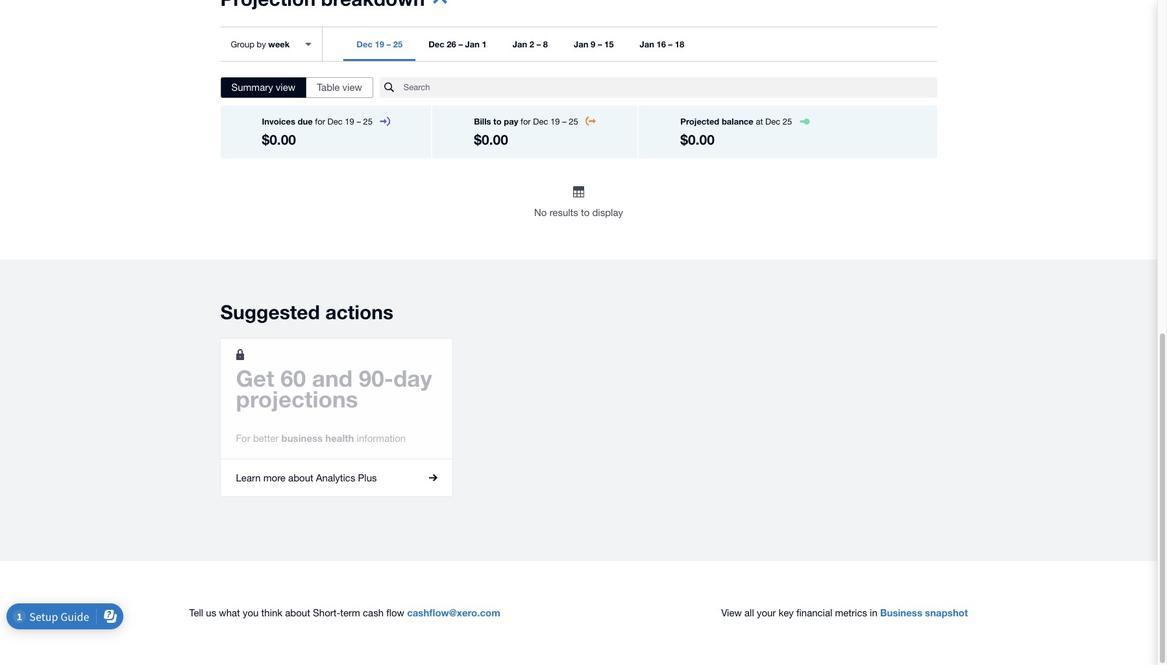 Task type: describe. For each thing, give the bounding box(es) containing it.
16
[[657, 39, 666, 49]]

1 horizontal spatial 19
[[375, 39, 384, 49]]

plus
[[358, 473, 377, 484]]

19 inside invoices due for dec 19 – 25 $0.00
[[345, 117, 354, 127]]

table
[[317, 82, 340, 93]]

and
[[312, 365, 353, 392]]

– for 25
[[387, 39, 391, 49]]

for inside bills to pay for dec 19 – 25 $0.00
[[521, 117, 531, 127]]

business
[[880, 607, 923, 619]]

projected
[[681, 116, 720, 127]]

18
[[675, 39, 685, 49]]

– inside bills to pay for dec 19 – 25 $0.00
[[562, 117, 567, 127]]

due
[[298, 116, 313, 127]]

in
[[870, 608, 878, 619]]

jan for jan 16 – 18
[[640, 39, 654, 49]]

jan 16 – 18
[[640, 39, 685, 49]]

cash
[[363, 608, 384, 619]]

day
[[393, 365, 432, 392]]

pay
[[504, 116, 518, 127]]

term
[[340, 608, 360, 619]]

balance
[[722, 116, 754, 127]]

to inside bills to pay for dec 19 – 25 $0.00
[[494, 116, 502, 127]]

60
[[281, 365, 306, 392]]

business snapshot link
[[880, 607, 968, 619]]

about inside button
[[288, 473, 313, 484]]

25 left "26"
[[393, 39, 403, 49]]

9
[[591, 39, 596, 49]]

better
[[253, 433, 279, 444]]

your
[[757, 608, 776, 619]]

summary
[[231, 82, 273, 93]]

projected balance at dec 25
[[681, 116, 792, 127]]

25 inside projected balance at dec 25
[[783, 117, 792, 127]]

– for 15
[[598, 39, 602, 49]]

bills
[[474, 116, 491, 127]]

financial
[[797, 608, 833, 619]]

no results to display
[[534, 207, 623, 218]]

flow
[[386, 608, 405, 619]]

view all your key financial metrics in business snapshot
[[722, 607, 968, 619]]

summary view
[[231, 82, 296, 93]]

view for table view
[[343, 82, 362, 93]]

no
[[534, 207, 547, 218]]

what
[[219, 608, 240, 619]]

about inside 'tell us what you think about short-term cash flow cashflow@xero.com'
[[285, 608, 310, 619]]

information
[[357, 433, 406, 444]]

jan 2 – 8
[[513, 39, 548, 49]]

short-
[[313, 608, 340, 619]]

8
[[543, 39, 548, 49]]

for inside invoices due for dec 19 – 25 $0.00
[[315, 117, 325, 127]]

– inside invoices due for dec 19 – 25 $0.00
[[357, 117, 361, 127]]

15
[[605, 39, 614, 49]]

for
[[236, 433, 250, 444]]

$0.00 inside bills to pay for dec 19 – 25 $0.00
[[474, 132, 508, 148]]

think
[[261, 608, 283, 619]]

you
[[243, 608, 259, 619]]

invoices due for dec 19 – 25 $0.00
[[262, 116, 373, 148]]

results
[[550, 207, 578, 218]]

analytics
[[316, 473, 355, 484]]

for better business health information
[[236, 432, 406, 444]]

tell us what you think about short-term cash flow cashflow@xero.com
[[189, 607, 500, 619]]

invoices
[[262, 116, 295, 127]]

$0.00 inside invoices due for dec 19 – 25 $0.00
[[262, 132, 296, 148]]



Task type: vqa. For each thing, say whether or not it's contained in the screenshot.
the topmost Purchase
no



Task type: locate. For each thing, give the bounding box(es) containing it.
more
[[263, 473, 286, 484]]

view right "table"
[[343, 82, 362, 93]]

0 horizontal spatial to
[[494, 116, 502, 127]]

get 60 and 90-day projections
[[236, 365, 432, 413]]

dec right due
[[328, 117, 343, 127]]

$0.00 down projected
[[681, 132, 715, 148]]

at
[[756, 117, 763, 127]]

group by week
[[231, 39, 290, 49]]

– right pay
[[562, 117, 567, 127]]

1 horizontal spatial $0.00
[[474, 132, 508, 148]]

us
[[206, 608, 216, 619]]

3 jan from the left
[[574, 39, 589, 49]]

dec 26 – jan 1
[[429, 39, 487, 49]]

week
[[268, 39, 290, 49]]

jan for jan 9 – 15
[[574, 39, 589, 49]]

– for jan
[[459, 39, 463, 49]]

dec 19 – 25
[[357, 39, 403, 49]]

all
[[745, 608, 754, 619]]

dec inside projected balance at dec 25
[[766, 117, 781, 127]]

jan left 1 on the top left of page
[[465, 39, 480, 49]]

about
[[288, 473, 313, 484], [285, 608, 310, 619]]

view
[[276, 82, 296, 93], [343, 82, 362, 93]]

jan for jan 2 – 8
[[513, 39, 527, 49]]

3 $0.00 from the left
[[681, 132, 715, 148]]

learn
[[236, 473, 261, 484]]

view
[[722, 608, 742, 619]]

– down 'table view'
[[357, 117, 361, 127]]

dec
[[357, 39, 373, 49], [429, 39, 445, 49], [328, 117, 343, 127], [533, 117, 548, 127], [766, 117, 781, 127]]

jan left 9
[[574, 39, 589, 49]]

projections
[[236, 386, 358, 413]]

19 inside bills to pay for dec 19 – 25 $0.00
[[551, 117, 560, 127]]

jan
[[465, 39, 480, 49], [513, 39, 527, 49], [574, 39, 589, 49], [640, 39, 654, 49]]

0 horizontal spatial 19
[[345, 117, 354, 127]]

1 horizontal spatial to
[[581, 207, 590, 218]]

learn more about analytics plus
[[236, 473, 377, 484]]

25
[[393, 39, 403, 49], [363, 117, 373, 127], [569, 117, 578, 127], [783, 117, 792, 127]]

table view
[[317, 82, 362, 93]]

0 vertical spatial to
[[494, 116, 502, 127]]

1 horizontal spatial for
[[521, 117, 531, 127]]

health
[[326, 432, 354, 444]]

by
[[257, 39, 266, 49]]

26
[[447, 39, 456, 49]]

bills to pay for dec 19 – 25 $0.00
[[474, 116, 578, 148]]

to right results
[[581, 207, 590, 218]]

for right pay
[[521, 117, 531, 127]]

$0.00 down bills
[[474, 132, 508, 148]]

1 jan from the left
[[465, 39, 480, 49]]

2 view from the left
[[343, 82, 362, 93]]

group
[[231, 39, 254, 49]]

suggested actions
[[220, 301, 394, 324]]

0 horizontal spatial view
[[276, 82, 296, 93]]

cashflow@xero.com
[[407, 607, 500, 619]]

dec right at
[[766, 117, 781, 127]]

25 right at
[[783, 117, 792, 127]]

– right "26"
[[459, 39, 463, 49]]

cashflow@xero.com link
[[407, 607, 500, 619]]

25 inside bills to pay for dec 19 – 25 $0.00
[[569, 117, 578, 127]]

25 right pay
[[569, 117, 578, 127]]

jan left 16 on the top right
[[640, 39, 654, 49]]

2 for from the left
[[521, 117, 531, 127]]

key
[[779, 608, 794, 619]]

–
[[387, 39, 391, 49], [459, 39, 463, 49], [537, 39, 541, 49], [598, 39, 602, 49], [669, 39, 673, 49], [357, 117, 361, 127], [562, 117, 567, 127]]

1 $0.00 from the left
[[262, 132, 296, 148]]

2 jan from the left
[[513, 39, 527, 49]]

2
[[530, 39, 534, 49]]

1
[[482, 39, 487, 49]]

to
[[494, 116, 502, 127], [581, 207, 590, 218]]

1 view from the left
[[276, 82, 296, 93]]

dec left "26"
[[429, 39, 445, 49]]

2 horizontal spatial $0.00
[[681, 132, 715, 148]]

0 horizontal spatial $0.00
[[262, 132, 296, 148]]

projection breakdown view option group
[[220, 77, 373, 98]]

to left pay
[[494, 116, 502, 127]]

1 for from the left
[[315, 117, 325, 127]]

$0.00
[[262, 132, 296, 148], [474, 132, 508, 148], [681, 132, 715, 148]]

2 horizontal spatial 19
[[551, 117, 560, 127]]

tell
[[189, 608, 203, 619]]

0 vertical spatial about
[[288, 473, 313, 484]]

– right 9
[[598, 39, 602, 49]]

about right more
[[288, 473, 313, 484]]

– left 18 on the top of the page
[[669, 39, 673, 49]]

get
[[236, 365, 274, 392]]

90-
[[359, 365, 393, 392]]

suggested
[[220, 301, 320, 324]]

dec right pay
[[533, 117, 548, 127]]

4 jan from the left
[[640, 39, 654, 49]]

jan 9 – 15
[[574, 39, 614, 49]]

2 $0.00 from the left
[[474, 132, 508, 148]]

snapshot
[[925, 607, 968, 619]]

25 right due
[[363, 117, 373, 127]]

1 vertical spatial to
[[581, 207, 590, 218]]

– left "26"
[[387, 39, 391, 49]]

display
[[593, 207, 623, 218]]

– for 8
[[537, 39, 541, 49]]

dec up 'table view'
[[357, 39, 373, 49]]

– for 18
[[669, 39, 673, 49]]

– right 2
[[537, 39, 541, 49]]

learn more about analytics plus button
[[220, 460, 452, 497]]

view for summary view
[[276, 82, 296, 93]]

metrics
[[835, 608, 867, 619]]

19
[[375, 39, 384, 49], [345, 117, 354, 127], [551, 117, 560, 127]]

view right summary
[[276, 82, 296, 93]]

Search for a document search field
[[404, 77, 937, 99]]

$0.00 down "invoices"
[[262, 132, 296, 148]]

actions
[[325, 301, 394, 324]]

1 horizontal spatial view
[[343, 82, 362, 93]]

for
[[315, 117, 325, 127], [521, 117, 531, 127]]

business
[[281, 432, 323, 444]]

1 vertical spatial about
[[285, 608, 310, 619]]

dec inside invoices due for dec 19 – 25 $0.00
[[328, 117, 343, 127]]

for right due
[[315, 117, 325, 127]]

jan left 2
[[513, 39, 527, 49]]

0 horizontal spatial for
[[315, 117, 325, 127]]

25 inside invoices due for dec 19 – 25 $0.00
[[363, 117, 373, 127]]

about right think
[[285, 608, 310, 619]]

dec inside bills to pay for dec 19 – 25 $0.00
[[533, 117, 548, 127]]



